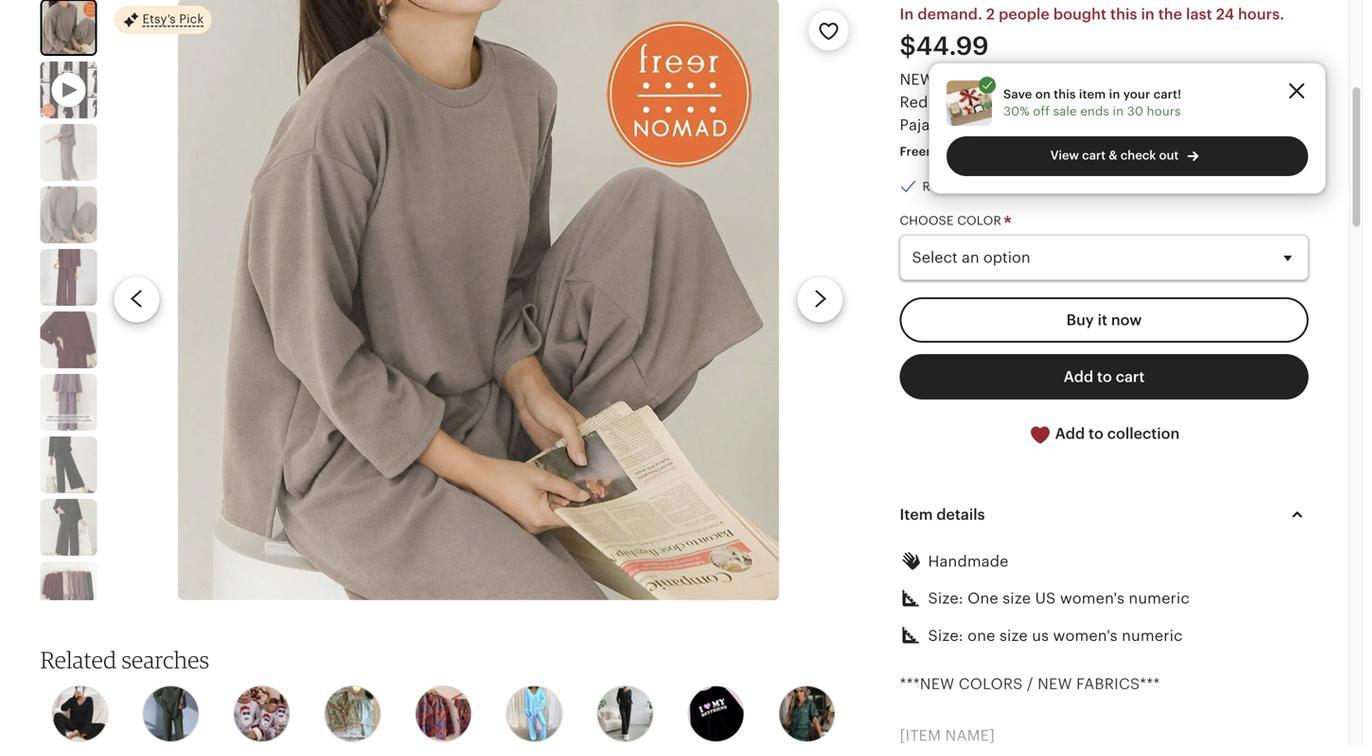 Task type: vqa. For each thing, say whether or not it's contained in the screenshot.
Mx
no



Task type: describe. For each thing, give the bounding box(es) containing it.
people
[[999, 6, 1050, 23]]

rena-
[[996, 116, 1042, 133]]

top
[[1174, 94, 1201, 111]]

size for us
[[1003, 590, 1031, 607]]

size: for size: one size us women's numeric
[[928, 627, 964, 644]]

choose
[[900, 214, 954, 228]]

name]
[[945, 727, 995, 744]]

off
[[1033, 104, 1050, 118]]

etsy's pick button
[[114, 5, 211, 35]]

add to collection
[[1052, 425, 1180, 442]]

handmade
[[928, 553, 1009, 570]]

0 vertical spatial set
[[1064, 71, 1089, 88]]

purple
[[933, 94, 980, 111]]

pick
[[179, 12, 204, 26]]

freernomad
[[900, 144, 975, 159]]

save on this item in your cart! 30% off sale ends in 30 hours
[[1004, 87, 1182, 118]]

[item name]
[[900, 727, 995, 744]]

red
[[900, 94, 928, 111]]

soft
[[1093, 71, 1124, 88]]

$44.99
[[900, 31, 989, 60]]

in inside in demand. 2 people bought this in the last 24 hours. $44.99
[[1141, 6, 1155, 23]]

item
[[1079, 87, 1106, 101]]

us
[[1032, 627, 1049, 644]]

buy it now button
[[900, 298, 1309, 343]]

one
[[968, 627, 996, 644]]

new 4 colors / 2pc-set soft loungewear gray black red purple mulberry-small~large image
[[40, 249, 97, 306]]

returns & exchanges accepted
[[923, 179, 1109, 193]]

returns
[[923, 179, 969, 193]]

add to cart
[[1064, 369, 1145, 386]]

long
[[984, 94, 1021, 111]]

this inside save on this item in your cart! 30% off sale ends in 30 hours
[[1054, 87, 1076, 101]]

us
[[1035, 590, 1056, 607]]

2pc-
[[1032, 71, 1064, 88]]

pajama
[[900, 116, 953, 133]]

out
[[1159, 148, 1179, 162]]

to for cart
[[1097, 369, 1112, 386]]

cart!
[[1154, 87, 1182, 101]]

loungewear
[[1128, 71, 1219, 88]]

1 new 4 colors / 2pc-set soft loungewear gray black red purple image 1 image from the left
[[178, 0, 779, 600]]

choose color
[[900, 214, 1005, 228]]

save
[[1004, 87, 1033, 101]]

add to collection button
[[900, 411, 1309, 458]]

ends
[[1081, 104, 1110, 118]]

buy it now
[[1067, 312, 1142, 329]]

sleeve
[[1025, 94, 1074, 111]]

sale
[[1053, 104, 1077, 118]]

size: one size us women's numeric
[[928, 590, 1190, 607]]

color
[[957, 214, 1002, 228]]

/ right sale
[[1079, 116, 1085, 133]]

new 4 colors / 2pc-set soft loungewear gray black red purple image 7 image
[[40, 436, 97, 493]]

on
[[1036, 87, 1051, 101]]

buy
[[1067, 312, 1094, 329]]

accepted
[[1052, 179, 1109, 193]]

/ down long
[[986, 116, 992, 133]]

new 4 colors / 2pc-set soft loungewear gray black red purple taupe-small to large image
[[40, 186, 97, 243]]

add for add to cart
[[1064, 369, 1094, 386]]

item details
[[900, 506, 985, 523]]

colors inside new 4 colors / 2pc-set soft loungewear gray black red purple long sleeve casual wear top bottom pajama set / rena-new / one size
[[953, 71, 1017, 88]]

to for collection
[[1089, 425, 1104, 442]]

related
[[40, 646, 117, 674]]

women's for us
[[1053, 627, 1118, 644]]

women's for us
[[1060, 590, 1125, 607]]

add for add to collection
[[1055, 425, 1085, 442]]

view cart & check out link
[[947, 136, 1309, 176]]



Task type: locate. For each thing, give the bounding box(es) containing it.
in
[[1141, 6, 1155, 23], [1109, 87, 1121, 101], [1113, 104, 1124, 118]]

cart
[[1082, 148, 1106, 162], [1116, 369, 1145, 386]]

1 horizontal spatial new
[[1038, 676, 1072, 693]]

to left collection
[[1089, 425, 1104, 442]]

new 4 colors / 2pc-set soft loungewear gray black red purple image 5 image
[[40, 311, 97, 368]]

0 vertical spatial in
[[1141, 6, 1155, 23]]

one down casual
[[1089, 116, 1120, 133]]

in demand. 2 people bought this in the last 24 hours. $44.99
[[900, 6, 1285, 60]]

size:
[[928, 590, 964, 607], [928, 627, 964, 644]]

1 vertical spatial new
[[1038, 676, 1072, 693]]

size: down handmade
[[928, 590, 964, 607]]

1 horizontal spatial set
[[1064, 71, 1089, 88]]

1 horizontal spatial one
[[1089, 116, 1120, 133]]

& left the check
[[1109, 148, 1118, 162]]

0 vertical spatial women's
[[1060, 590, 1125, 607]]

wear
[[1132, 94, 1170, 111]]

set left soft
[[1064, 71, 1089, 88]]

cart right view
[[1082, 148, 1106, 162]]

0 vertical spatial cart
[[1082, 148, 1106, 162]]

& right returns
[[972, 179, 981, 193]]

new 4 colors / 2pc-set soft loungewear gray black red purple image 2 image
[[40, 124, 97, 181]]

women's
[[1060, 590, 1125, 607], [1053, 627, 1118, 644]]

add down 'buy'
[[1064, 369, 1094, 386]]

1 horizontal spatial this
[[1111, 6, 1138, 23]]

0 horizontal spatial cart
[[1082, 148, 1106, 162]]

related searches
[[40, 646, 210, 674]]

demand.
[[918, 6, 983, 23]]

2 vertical spatial in
[[1113, 104, 1124, 118]]

0 vertical spatial &
[[1109, 148, 1118, 162]]

this right bought
[[1111, 6, 1138, 23]]

colors down one
[[959, 676, 1023, 693]]

1 vertical spatial in
[[1109, 87, 1121, 101]]

/
[[1021, 71, 1027, 88], [986, 116, 992, 133], [1079, 116, 1085, 133], [1027, 676, 1034, 693]]

30%
[[1004, 104, 1030, 118]]

new inside new 4 colors / 2pc-set soft loungewear gray black red purple long sleeve casual wear top bottom pajama set / rena-new / one size
[[900, 71, 935, 88]]

new down size: one size us women's numeric
[[1038, 676, 1072, 693]]

cart down now
[[1116, 369, 1145, 386]]

bought
[[1054, 6, 1107, 23]]

new 4 colors / 2pc-set soft loungewear gray black red purple black-small to large image
[[40, 499, 97, 556]]

gray
[[1223, 71, 1257, 88]]

new
[[1042, 116, 1074, 133]]

2
[[986, 6, 995, 23]]

0 vertical spatial size
[[1003, 590, 1031, 607]]

new
[[900, 71, 935, 88], [1038, 676, 1072, 693]]

size for us
[[1000, 627, 1028, 644]]

1 vertical spatial one
[[968, 590, 999, 607]]

1 vertical spatial add
[[1055, 425, 1085, 442]]

0 vertical spatial one
[[1089, 116, 1120, 133]]

new 4 colors / 2pc-set soft loungewear gray black red purple image 1 image
[[178, 0, 779, 600], [42, 1, 95, 54]]

searches
[[122, 646, 210, 674]]

new 4 colors / 2pc-set soft loungewear gray black red purple image 9 image
[[40, 561, 97, 618]]

one inside new 4 colors / 2pc-set soft loungewear gray black red purple long sleeve casual wear top bottom pajama set / rena-new / one size
[[1089, 116, 1120, 133]]

cart inside button
[[1116, 369, 1145, 386]]

&
[[1109, 148, 1118, 162], [972, 179, 981, 193]]

***new
[[900, 676, 955, 693]]

1 size: from the top
[[928, 590, 964, 607]]

hours.
[[1238, 6, 1285, 23]]

/ left 2pc-
[[1021, 71, 1027, 88]]

***new colors / new fabrics***
[[900, 676, 1160, 693]]

0 horizontal spatial set
[[957, 116, 982, 133]]

1 vertical spatial this
[[1054, 87, 1076, 101]]

size
[[1003, 590, 1031, 607], [1000, 627, 1028, 644]]

0 horizontal spatial one
[[968, 590, 999, 607]]

colors up long
[[953, 71, 1017, 88]]

0 horizontal spatial this
[[1054, 87, 1076, 101]]

1 vertical spatial set
[[957, 116, 982, 133]]

numeric for size: one size us women's numeric
[[1129, 590, 1190, 607]]

freernomad link
[[900, 144, 975, 159]]

add
[[1064, 369, 1094, 386], [1055, 425, 1085, 442]]

2 size: from the top
[[928, 627, 964, 644]]

size: left one
[[928, 627, 964, 644]]

1 vertical spatial to
[[1089, 425, 1104, 442]]

black
[[1262, 71, 1301, 88]]

etsy's pick
[[143, 12, 204, 26]]

view cart & check out
[[1051, 148, 1179, 162]]

new 4 colors / 2pc-set soft loungewear gray black red purple long sleeve casual wear top bottom pajama set / rena-new / one size
[[900, 71, 1301, 133]]

in
[[900, 6, 914, 23]]

it
[[1098, 312, 1108, 329]]

1 horizontal spatial cart
[[1116, 369, 1145, 386]]

1 vertical spatial size:
[[928, 627, 964, 644]]

bottom
[[1205, 94, 1259, 111]]

this up sale
[[1054, 87, 1076, 101]]

[item
[[900, 727, 941, 744]]

details
[[937, 506, 985, 523]]

1 horizontal spatial &
[[1109, 148, 1118, 162]]

0 horizontal spatial &
[[972, 179, 981, 193]]

hours
[[1147, 104, 1181, 118]]

item details button
[[883, 492, 1326, 537]]

0 vertical spatial this
[[1111, 6, 1138, 23]]

0 vertical spatial size:
[[928, 590, 964, 607]]

1 horizontal spatial new 4 colors / 2pc-set soft loungewear gray black red purple image 1 image
[[178, 0, 779, 600]]

to
[[1097, 369, 1112, 386], [1089, 425, 1104, 442]]

in right item
[[1109, 87, 1121, 101]]

0 horizontal spatial new
[[900, 71, 935, 88]]

2 new 4 colors / 2pc-set soft loungewear gray black red purple image 1 image from the left
[[42, 1, 95, 54]]

fabrics***
[[1077, 676, 1160, 693]]

numeric
[[1129, 590, 1190, 607], [1122, 627, 1183, 644]]

set down the purple
[[957, 116, 982, 133]]

this inside in demand. 2 people bought this in the last 24 hours. $44.99
[[1111, 6, 1138, 23]]

1 vertical spatial cart
[[1116, 369, 1145, 386]]

0 vertical spatial colors
[[953, 71, 1017, 88]]

colors
[[953, 71, 1017, 88], [959, 676, 1023, 693]]

1 vertical spatial numeric
[[1122, 627, 1183, 644]]

1 vertical spatial colors
[[959, 676, 1023, 693]]

check
[[1121, 148, 1156, 162]]

0 vertical spatial to
[[1097, 369, 1112, 386]]

24
[[1216, 6, 1235, 23]]

size: for size: one size us women's numeric
[[928, 590, 964, 607]]

4
[[939, 71, 948, 88]]

0 vertical spatial add
[[1064, 369, 1094, 386]]

numeric for size: one size us women's numeric
[[1122, 627, 1183, 644]]

your
[[1124, 87, 1151, 101]]

new 4 colors / 2pc-set soft loungewear gray black red purple plum- small to lareg image
[[40, 374, 97, 431]]

related searches region
[[18, 646, 872, 746]]

last
[[1186, 6, 1213, 23]]

1 vertical spatial size
[[1000, 627, 1028, 644]]

in left "30"
[[1113, 104, 1124, 118]]

set
[[1064, 71, 1089, 88], [957, 116, 982, 133]]

collection
[[1108, 425, 1180, 442]]

0 vertical spatial new
[[900, 71, 935, 88]]

exchanges
[[984, 179, 1049, 193]]

0 vertical spatial numeric
[[1129, 590, 1190, 607]]

etsy's
[[143, 12, 176, 26]]

the
[[1159, 6, 1183, 23]]

one up one
[[968, 590, 999, 607]]

casual
[[1078, 94, 1128, 111]]

item
[[900, 506, 933, 523]]

30
[[1127, 104, 1144, 118]]

in left the
[[1141, 6, 1155, 23]]

1 vertical spatial women's
[[1053, 627, 1118, 644]]

now
[[1111, 312, 1142, 329]]

this
[[1111, 6, 1138, 23], [1054, 87, 1076, 101]]

size: one size us women's numeric
[[928, 627, 1183, 644]]

add down add to cart
[[1055, 425, 1085, 442]]

0 horizontal spatial new 4 colors / 2pc-set soft loungewear gray black red purple image 1 image
[[42, 1, 95, 54]]

size
[[1124, 116, 1155, 133]]

new up the red
[[900, 71, 935, 88]]

/ down us
[[1027, 676, 1034, 693]]

1 vertical spatial &
[[972, 179, 981, 193]]

to down the buy it now button
[[1097, 369, 1112, 386]]

add to cart button
[[900, 354, 1309, 400]]

view
[[1051, 148, 1079, 162]]



